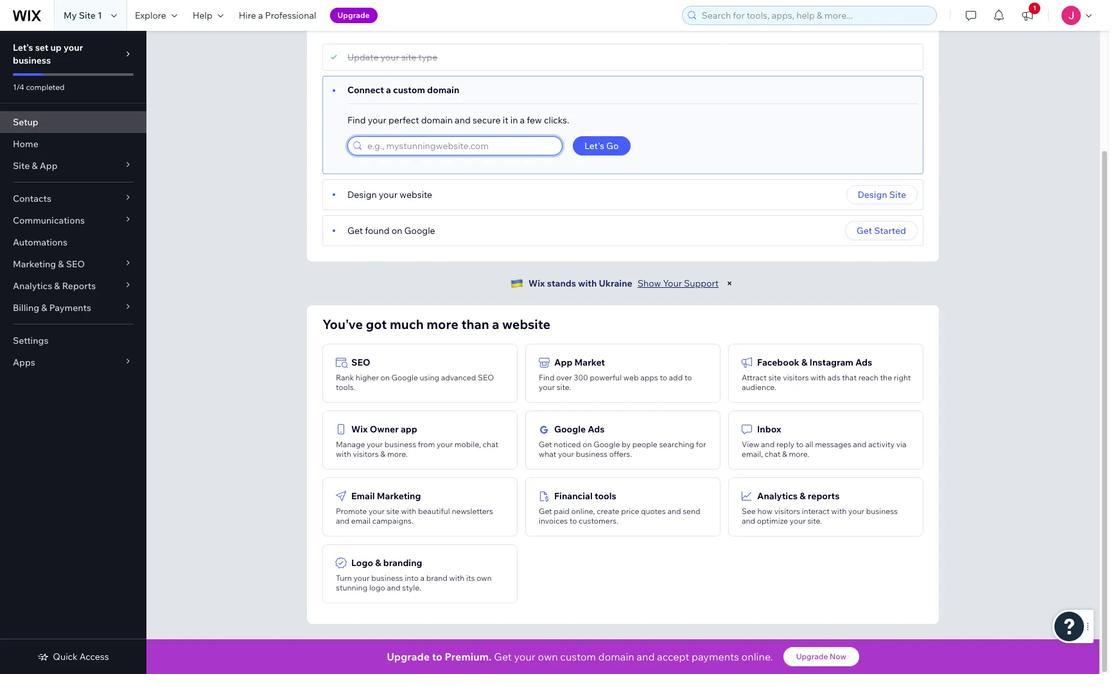 Task type: describe. For each thing, give the bounding box(es) containing it.
1/4
[[13, 82, 24, 92]]

to inside the view and reply to all messages and activity via email, chat & more.
[[797, 440, 804, 449]]

style.
[[403, 583, 421, 593]]

for
[[697, 440, 707, 449]]

upgrade for upgrade to premium. get your own custom domain and accept payments online.
[[387, 650, 430, 663]]

let's go button
[[573, 136, 631, 156]]

now
[[830, 652, 847, 661]]

your right interact
[[849, 506, 865, 516]]

secure
[[473, 114, 501, 126]]

& inside the manage your business from your mobile, chat with visitors & more.
[[381, 449, 386, 459]]

go
[[607, 140, 619, 152]]

marketing inside 'popup button'
[[13, 258, 56, 270]]

turn
[[336, 573, 352, 583]]

your up get found on google
[[379, 189, 398, 201]]

contacts button
[[0, 188, 147, 210]]

1 horizontal spatial marketing
[[377, 490, 421, 502]]

financial tools
[[555, 490, 617, 502]]

site inside site & app dropdown button
[[13, 160, 30, 172]]

hire a professional
[[239, 10, 317, 21]]

& for site & app
[[32, 160, 38, 172]]

domain for custom
[[427, 84, 460, 96]]

your down analytics & reports
[[790, 516, 806, 526]]

found
[[365, 225, 390, 237]]

1 vertical spatial seo
[[352, 357, 371, 368]]

1 horizontal spatial app
[[555, 357, 573, 368]]

own inside turn your business into a brand with its own stunning logo and style.
[[477, 573, 492, 583]]

let's for let's set up your business
[[13, 42, 33, 53]]

turn your business into a brand with its own stunning logo and style.
[[336, 573, 492, 593]]

my site 1
[[64, 10, 102, 21]]

owner
[[370, 424, 399, 435]]

analytics & reports
[[13, 280, 96, 292]]

into
[[405, 573, 419, 583]]

app inside dropdown button
[[40, 160, 58, 172]]

on for found
[[392, 225, 403, 237]]

rank
[[336, 373, 354, 382]]

home
[[13, 138, 38, 150]]

advanced
[[441, 373, 476, 382]]

instagram
[[810, 357, 854, 368]]

& for billing & payments
[[41, 302, 47, 314]]

& inside the view and reply to all messages and activity via email, chat & more.
[[783, 449, 788, 459]]

perfect
[[389, 114, 419, 126]]

0 vertical spatial custom
[[393, 84, 425, 96]]

your down "owner"
[[367, 440, 383, 449]]

web
[[624, 373, 639, 382]]

marketing & seo
[[13, 258, 85, 270]]

& for analytics & reports
[[800, 490, 806, 502]]

settings
[[13, 335, 48, 346]]

your right "premium."
[[514, 650, 536, 663]]

get for get found on google
[[348, 225, 363, 237]]

quick access button
[[37, 651, 109, 663]]

business inside the 'get noticed on google by people searching for what your business offers.'
[[576, 449, 608, 459]]

get started button
[[846, 221, 918, 240]]

get for get started
[[857, 225, 873, 237]]

clicks.
[[544, 114, 570, 126]]

quick access
[[53, 651, 109, 663]]

site & app
[[13, 160, 58, 172]]

my
[[64, 10, 77, 21]]

setup
[[13, 116, 38, 128]]

all
[[806, 440, 814, 449]]

what
[[539, 449, 557, 459]]

reply
[[777, 440, 795, 449]]

visitors for facebook
[[784, 373, 809, 382]]

show
[[638, 278, 662, 289]]

a right connect
[[386, 84, 391, 96]]

promote
[[336, 506, 367, 516]]

more. inside the manage your business from your mobile, chat with visitors & more.
[[387, 449, 408, 459]]

domain for perfect
[[421, 114, 453, 126]]

higher
[[356, 373, 379, 382]]

by
[[622, 440, 631, 449]]

your inside the 'get noticed on google by people searching for what your business offers.'
[[559, 449, 575, 459]]

than
[[462, 316, 490, 332]]

a right in on the left top
[[520, 114, 525, 126]]

from
[[418, 440, 435, 449]]

using
[[420, 373, 440, 382]]

settings link
[[0, 330, 147, 352]]

site for design
[[890, 189, 907, 201]]

300
[[574, 373, 589, 382]]

with inside attract site visitors with ads that reach the right audience.
[[811, 373, 826, 382]]

to left the "add" at the right
[[660, 373, 668, 382]]

1 button
[[1014, 0, 1042, 31]]

your right from
[[437, 440, 453, 449]]

how
[[758, 506, 773, 516]]

visitors inside the manage your business from your mobile, chat with visitors & more.
[[353, 449, 379, 459]]

e.g., mystunningwebsite.com field
[[364, 137, 558, 155]]

access
[[80, 651, 109, 663]]

get noticed on google by people searching for what your business offers.
[[539, 440, 707, 459]]

upgrade button
[[330, 8, 378, 23]]

newsletters
[[452, 506, 494, 516]]

to left "premium."
[[432, 650, 443, 663]]

your inside promote your site with beautiful newsletters and email campaigns.
[[369, 506, 385, 516]]

up
[[50, 42, 62, 53]]

price
[[622, 506, 640, 516]]

people
[[633, 440, 658, 449]]

offers.
[[610, 449, 632, 459]]

logo & branding
[[352, 557, 423, 569]]

campaigns.
[[373, 516, 414, 526]]

and inside see how visitors interact with your business and optimize your site.
[[742, 516, 756, 526]]

audience.
[[742, 382, 777, 392]]

logo
[[369, 583, 385, 593]]

your left perfect
[[368, 114, 387, 126]]

help button
[[185, 0, 231, 31]]

and left activity
[[854, 440, 867, 449]]

get started
[[857, 225, 907, 237]]

noticed
[[554, 440, 581, 449]]

setup link
[[0, 111, 147, 133]]

few
[[527, 114, 542, 126]]

connect a custom domain
[[348, 84, 460, 96]]

premium.
[[445, 650, 492, 663]]

reports
[[62, 280, 96, 292]]

manage
[[336, 440, 365, 449]]

site for my
[[79, 10, 96, 21]]

your inside turn your business into a brand with its own stunning logo and style.
[[354, 573, 370, 583]]

& for analytics & reports
[[54, 280, 60, 292]]

tools.
[[336, 382, 356, 392]]

create
[[597, 506, 620, 516]]

to right the "add" at the right
[[685, 373, 692, 382]]

design for design site
[[858, 189, 888, 201]]

attract site visitors with ads that reach the right audience.
[[742, 373, 912, 392]]

messages
[[816, 440, 852, 449]]

upgrade for upgrade
[[338, 10, 370, 20]]

analytics & reports button
[[0, 275, 147, 297]]

the
[[881, 373, 893, 382]]

online.
[[742, 650, 774, 663]]

with inside turn your business into a brand with its own stunning logo and style.
[[450, 573, 465, 583]]

chat inside the manage your business from your mobile, chat with visitors & more.
[[483, 440, 499, 449]]

and inside turn your business into a brand with its own stunning logo and style.
[[387, 583, 401, 593]]

send
[[683, 506, 701, 516]]

analytics for analytics & reports
[[13, 280, 52, 292]]



Task type: locate. For each thing, give the bounding box(es) containing it.
let's for let's go
[[585, 140, 605, 152]]

design
[[348, 189, 377, 201], [858, 189, 888, 201]]

promote your site with beautiful newsletters and email campaigns.
[[336, 506, 494, 526]]

1 vertical spatial ads
[[588, 424, 605, 435]]

over
[[557, 373, 572, 382]]

find for find your perfect domain and secure it in a few clicks.
[[348, 114, 366, 126]]

google for noticed
[[594, 440, 620, 449]]

activity
[[869, 440, 895, 449]]

upgrade for upgrade now
[[797, 652, 829, 661]]

2 horizontal spatial seo
[[478, 373, 494, 382]]

let's left go
[[585, 140, 605, 152]]

stunning
[[336, 583, 368, 593]]

you've got much more than a website
[[323, 316, 551, 332]]

0 horizontal spatial find
[[348, 114, 366, 126]]

0 vertical spatial domain
[[427, 84, 460, 96]]

more. left 'messages'
[[790, 449, 810, 459]]

0 horizontal spatial let's
[[13, 42, 33, 53]]

your right up
[[64, 42, 83, 53]]

let's set up your business
[[13, 42, 83, 66]]

with inside promote your site with beautiful newsletters and email campaigns.
[[401, 506, 417, 516]]

site. left 300
[[557, 382, 572, 392]]

app market
[[555, 357, 605, 368]]

and right logo
[[387, 583, 401, 593]]

wix for wix owner app
[[352, 424, 368, 435]]

upgrade
[[338, 10, 370, 20], [387, 650, 430, 663], [797, 652, 829, 661]]

wix left stands
[[529, 278, 545, 289]]

domain
[[427, 84, 460, 96], [421, 114, 453, 126], [599, 650, 635, 663]]

0 horizontal spatial site
[[387, 506, 400, 516]]

1 vertical spatial visitors
[[353, 449, 379, 459]]

your right what
[[559, 449, 575, 459]]

get left found
[[348, 225, 363, 237]]

2 vertical spatial visitors
[[775, 506, 801, 516]]

analytics for analytics & reports
[[758, 490, 798, 502]]

2 design from the left
[[858, 189, 888, 201]]

0 vertical spatial analytics
[[13, 280, 52, 292]]

& down "owner"
[[381, 449, 386, 459]]

site down home
[[13, 160, 30, 172]]

& for logo & branding
[[375, 557, 381, 569]]

& right billing
[[41, 302, 47, 314]]

google for higher
[[392, 373, 418, 382]]

site. inside the find over 300 powerful web apps to add to your site.
[[557, 382, 572, 392]]

powerful
[[590, 373, 622, 382]]

get right "premium."
[[494, 650, 512, 663]]

more.
[[387, 449, 408, 459], [790, 449, 810, 459]]

site right my
[[79, 10, 96, 21]]

visitors down "owner"
[[353, 449, 379, 459]]

that
[[843, 373, 857, 382]]

quotes
[[641, 506, 666, 516]]

wix up manage
[[352, 424, 368, 435]]

get left "started"
[[857, 225, 873, 237]]

0 vertical spatial website
[[400, 189, 433, 201]]

1 horizontal spatial 1
[[1034, 4, 1037, 12]]

1 more. from the left
[[387, 449, 408, 459]]

0 horizontal spatial site.
[[557, 382, 572, 392]]

home link
[[0, 133, 147, 155]]

0 vertical spatial let's
[[13, 42, 33, 53]]

get inside get started button
[[857, 225, 873, 237]]

site left type
[[402, 51, 417, 63]]

google right found
[[405, 225, 436, 237]]

0 horizontal spatial ads
[[588, 424, 605, 435]]

get left noticed
[[539, 440, 552, 449]]

site. down reports
[[808, 516, 823, 526]]

visitors down 'facebook' in the right of the page
[[784, 373, 809, 382]]

seo
[[66, 258, 85, 270], [352, 357, 371, 368], [478, 373, 494, 382]]

0 vertical spatial find
[[348, 114, 366, 126]]

visitors for analytics
[[775, 506, 801, 516]]

and down inbox
[[762, 440, 775, 449]]

connect
[[348, 84, 384, 96]]

find down connect
[[348, 114, 366, 126]]

with left "its" at bottom left
[[450, 573, 465, 583]]

with
[[579, 278, 597, 289], [811, 373, 826, 382], [336, 449, 351, 459], [401, 506, 417, 516], [832, 506, 847, 516], [450, 573, 465, 583]]

google for found
[[405, 225, 436, 237]]

and inside get paid online, create price quotes and send invoices to customers.
[[668, 506, 682, 516]]

site & app button
[[0, 155, 147, 177]]

chat right mobile,
[[483, 440, 499, 449]]

& right 'facebook' in the right of the page
[[802, 357, 808, 368]]

let's inside 'let's go' button
[[585, 140, 605, 152]]

google ads
[[555, 424, 605, 435]]

interact
[[802, 506, 830, 516]]

and left secure
[[455, 114, 471, 126]]

2 vertical spatial domain
[[599, 650, 635, 663]]

upgrade now button
[[784, 647, 860, 666]]

completed
[[26, 82, 65, 92]]

1 vertical spatial site
[[13, 160, 30, 172]]

1 horizontal spatial find
[[539, 373, 555, 382]]

1 vertical spatial own
[[538, 650, 558, 663]]

1 horizontal spatial ads
[[856, 357, 873, 368]]

a right hire
[[258, 10, 263, 21]]

domain right perfect
[[421, 114, 453, 126]]

with down facebook & instagram ads
[[811, 373, 826, 382]]

0 vertical spatial wix
[[529, 278, 545, 289]]

1 horizontal spatial site.
[[808, 516, 823, 526]]

design inside design site button
[[858, 189, 888, 201]]

visitors down analytics & reports
[[775, 506, 801, 516]]

payments
[[692, 650, 740, 663]]

1 vertical spatial on
[[381, 373, 390, 382]]

ads
[[856, 357, 873, 368], [588, 424, 605, 435]]

wix owner app
[[352, 424, 418, 435]]

get found on google
[[348, 225, 436, 237]]

rank higher on google using advanced seo tools.
[[336, 373, 494, 392]]

& right logo
[[375, 557, 381, 569]]

much
[[390, 316, 424, 332]]

0 horizontal spatial marketing
[[13, 258, 56, 270]]

google left by
[[594, 440, 620, 449]]

your down email marketing
[[369, 506, 385, 516]]

1 inside button
[[1034, 4, 1037, 12]]

design up get started button
[[858, 189, 888, 201]]

2 horizontal spatial on
[[583, 440, 592, 449]]

let's
[[13, 42, 33, 53], [585, 140, 605, 152]]

marketing up promote your site with beautiful newsletters and email campaigns.
[[377, 490, 421, 502]]

sidebar element
[[0, 31, 147, 674]]

business inside turn your business into a brand with its own stunning logo and style.
[[372, 573, 403, 583]]

analytics up billing
[[13, 280, 52, 292]]

ads up the 'get noticed on google by people searching for what your business offers.' at the bottom of the page
[[588, 424, 605, 435]]

communications button
[[0, 210, 147, 231]]

and left accept
[[637, 650, 655, 663]]

site. inside see how visitors interact with your business and optimize your site.
[[808, 516, 823, 526]]

design up found
[[348, 189, 377, 201]]

to inside get paid online, create price quotes and send invoices to customers.
[[570, 516, 577, 526]]

on inside the 'get noticed on google by people searching for what your business offers.'
[[583, 440, 592, 449]]

inbox
[[758, 424, 782, 435]]

analytics up how
[[758, 490, 798, 502]]

and left email
[[336, 516, 350, 526]]

hire a professional link
[[231, 0, 324, 31]]

app
[[401, 424, 418, 435]]

let's inside let's set up your business
[[13, 42, 33, 53]]

0 horizontal spatial chat
[[483, 440, 499, 449]]

0 horizontal spatial website
[[400, 189, 433, 201]]

1 vertical spatial site.
[[808, 516, 823, 526]]

get inside get paid online, create price quotes and send invoices to customers.
[[539, 506, 552, 516]]

seo up higher
[[352, 357, 371, 368]]

on down "google ads" on the bottom of the page
[[583, 440, 592, 449]]

0 vertical spatial on
[[392, 225, 403, 237]]

1 vertical spatial wix
[[352, 424, 368, 435]]

let's left set
[[13, 42, 33, 53]]

1 vertical spatial custom
[[561, 650, 596, 663]]

1 vertical spatial website
[[503, 316, 551, 332]]

0 horizontal spatial 1
[[98, 10, 102, 21]]

a inside turn your business into a brand with its own stunning logo and style.
[[421, 573, 425, 583]]

&
[[32, 160, 38, 172], [58, 258, 64, 270], [54, 280, 60, 292], [41, 302, 47, 314], [802, 357, 808, 368], [381, 449, 386, 459], [783, 449, 788, 459], [800, 490, 806, 502], [375, 557, 381, 569]]

1 horizontal spatial more.
[[790, 449, 810, 459]]

google
[[405, 225, 436, 237], [392, 373, 418, 382], [555, 424, 586, 435], [594, 440, 620, 449]]

invoices
[[539, 516, 568, 526]]

0 horizontal spatial upgrade
[[338, 10, 370, 20]]

visitors inside see how visitors interact with your business and optimize your site.
[[775, 506, 801, 516]]

& down home
[[32, 160, 38, 172]]

branding
[[384, 557, 423, 569]]

1 horizontal spatial wix
[[529, 278, 545, 289]]

find inside the find over 300 powerful web apps to add to your site.
[[539, 373, 555, 382]]

your left over
[[539, 382, 555, 392]]

automations
[[13, 237, 67, 248]]

0 vertical spatial site
[[79, 10, 96, 21]]

site for promote your site with beautiful newsletters and email campaigns.
[[387, 506, 400, 516]]

google left using
[[392, 373, 418, 382]]

google inside the 'get noticed on google by people searching for what your business offers.'
[[594, 440, 620, 449]]

wix stands with ukraine show your support
[[529, 278, 719, 289]]

in
[[511, 114, 518, 126]]

1 horizontal spatial design
[[858, 189, 888, 201]]

type
[[419, 51, 438, 63]]

upgrade left "premium."
[[387, 650, 430, 663]]

1 design from the left
[[348, 189, 377, 201]]

on for noticed
[[583, 440, 592, 449]]

0 horizontal spatial custom
[[393, 84, 425, 96]]

see how visitors interact with your business and optimize your site.
[[742, 506, 898, 526]]

quick
[[53, 651, 78, 663]]

upgrade inside 'button'
[[797, 652, 829, 661]]

site. for market
[[557, 382, 572, 392]]

customers.
[[579, 516, 619, 526]]

2 horizontal spatial site
[[890, 189, 907, 201]]

1 vertical spatial site
[[769, 373, 782, 382]]

2 vertical spatial on
[[583, 440, 592, 449]]

business inside the manage your business from your mobile, chat with visitors & more.
[[385, 440, 416, 449]]

site. for &
[[808, 516, 823, 526]]

facebook & instagram ads
[[758, 357, 873, 368]]

own
[[477, 573, 492, 583], [538, 650, 558, 663]]

design for design your website
[[348, 189, 377, 201]]

0 vertical spatial own
[[477, 573, 492, 583]]

professional
[[265, 10, 317, 21]]

& for facebook & instagram ads
[[802, 357, 808, 368]]

contacts
[[13, 193, 51, 204]]

1 vertical spatial app
[[555, 357, 573, 368]]

it
[[503, 114, 509, 126]]

find for find over 300 powerful web apps to add to your site.
[[539, 373, 555, 382]]

logo
[[352, 557, 373, 569]]

& inside 'popup button'
[[58, 258, 64, 270]]

& inside dropdown button
[[41, 302, 47, 314]]

0 horizontal spatial seo
[[66, 258, 85, 270]]

1 vertical spatial domain
[[421, 114, 453, 126]]

1 horizontal spatial upgrade
[[387, 650, 430, 663]]

0 vertical spatial site
[[402, 51, 417, 63]]

& left reports
[[54, 280, 60, 292]]

2 more. from the left
[[790, 449, 810, 459]]

google up noticed
[[555, 424, 586, 435]]

your inside let's set up your business
[[64, 42, 83, 53]]

and inside promote your site with beautiful newsletters and email campaigns.
[[336, 516, 350, 526]]

0 vertical spatial ads
[[856, 357, 873, 368]]

website right 'than'
[[503, 316, 551, 332]]

0 horizontal spatial design
[[348, 189, 377, 201]]

more. down app at the bottom left of the page
[[387, 449, 408, 459]]

its
[[467, 573, 475, 583]]

1 horizontal spatial site
[[79, 10, 96, 21]]

seo up analytics & reports dropdown button
[[66, 258, 85, 270]]

get paid online, create price quotes and send invoices to customers.
[[539, 506, 701, 526]]

0 horizontal spatial app
[[40, 160, 58, 172]]

apps button
[[0, 352, 147, 373]]

& up interact
[[800, 490, 806, 502]]

1 horizontal spatial custom
[[561, 650, 596, 663]]

seo right the advanced
[[478, 373, 494, 382]]

wix for wix stands with ukraine show your support
[[529, 278, 545, 289]]

2 vertical spatial site
[[387, 506, 400, 516]]

1 vertical spatial find
[[539, 373, 555, 382]]

0 vertical spatial app
[[40, 160, 58, 172]]

1 vertical spatial analytics
[[758, 490, 798, 502]]

1 horizontal spatial seo
[[352, 357, 371, 368]]

0 vertical spatial marketing
[[13, 258, 56, 270]]

via
[[897, 440, 907, 449]]

0 vertical spatial seo
[[66, 258, 85, 270]]

site down 'facebook' in the right of the page
[[769, 373, 782, 382]]

google inside rank higher on google using advanced seo tools.
[[392, 373, 418, 382]]

0 horizontal spatial wix
[[352, 424, 368, 435]]

1 horizontal spatial website
[[503, 316, 551, 332]]

more. inside the view and reply to all messages and activity via email, chat & more.
[[790, 449, 810, 459]]

2 horizontal spatial upgrade
[[797, 652, 829, 661]]

your down logo
[[354, 573, 370, 583]]

ads up reach
[[856, 357, 873, 368]]

marketing & seo button
[[0, 253, 147, 275]]

and
[[455, 114, 471, 126], [762, 440, 775, 449], [854, 440, 867, 449], [668, 506, 682, 516], [336, 516, 350, 526], [742, 516, 756, 526], [387, 583, 401, 593], [637, 650, 655, 663]]

Search for tools, apps, help & more... field
[[698, 6, 933, 24]]

website up get found on google
[[400, 189, 433, 201]]

your right update
[[381, 51, 400, 63]]

get for get paid online, create price quotes and send invoices to customers.
[[539, 506, 552, 516]]

0 vertical spatial site.
[[557, 382, 572, 392]]

with inside the manage your business from your mobile, chat with visitors & more.
[[336, 449, 351, 459]]

0 horizontal spatial on
[[381, 373, 390, 382]]

a right the into
[[421, 573, 425, 583]]

1
[[1034, 4, 1037, 12], [98, 10, 102, 21]]

seo inside rank higher on google using advanced seo tools.
[[478, 373, 494, 382]]

business inside see how visitors interact with your business and optimize your site.
[[867, 506, 898, 516]]

chat inside the view and reply to all messages and activity via email, chat & more.
[[765, 449, 781, 459]]

help
[[193, 10, 213, 21]]

email marketing
[[352, 490, 421, 502]]

& left all
[[783, 449, 788, 459]]

stands
[[547, 278, 577, 289]]

to left all
[[797, 440, 804, 449]]

0 horizontal spatial site
[[13, 160, 30, 172]]

1 horizontal spatial let's
[[585, 140, 605, 152]]

0 vertical spatial visitors
[[784, 373, 809, 382]]

to right invoices
[[570, 516, 577, 526]]

site inside design site button
[[890, 189, 907, 201]]

on
[[392, 225, 403, 237], [381, 373, 390, 382], [583, 440, 592, 449]]

site inside promote your site with beautiful newsletters and email campaigns.
[[387, 506, 400, 516]]

with inside see how visitors interact with your business and optimize your site.
[[832, 506, 847, 516]]

with right stands
[[579, 278, 597, 289]]

paid
[[554, 506, 570, 516]]

upgrade to premium. get your own custom domain and accept payments online.
[[387, 650, 774, 663]]

get
[[348, 225, 363, 237], [857, 225, 873, 237], [539, 440, 552, 449], [539, 506, 552, 516], [494, 650, 512, 663]]

optimize
[[758, 516, 789, 526]]

0 horizontal spatial analytics
[[13, 280, 52, 292]]

domain left accept
[[599, 650, 635, 663]]

& for marketing & seo
[[58, 258, 64, 270]]

site
[[402, 51, 417, 63], [769, 373, 782, 382], [387, 506, 400, 516]]

seo inside 'popup button'
[[66, 258, 85, 270]]

domain up find your perfect domain and secure it in a few clicks.
[[427, 84, 460, 96]]

set
[[35, 42, 48, 53]]

on for higher
[[381, 373, 390, 382]]

2 vertical spatial site
[[890, 189, 907, 201]]

upgrade inside button
[[338, 10, 370, 20]]

& up analytics & reports
[[58, 258, 64, 270]]

1 horizontal spatial on
[[392, 225, 403, 237]]

view
[[742, 440, 760, 449]]

accept
[[658, 650, 690, 663]]

searching
[[660, 440, 695, 449]]

get inside the 'get noticed on google by people searching for what your business offers.'
[[539, 440, 552, 449]]

update your site type
[[348, 51, 438, 63]]

and left how
[[742, 516, 756, 526]]

chat right email,
[[765, 449, 781, 459]]

on right found
[[392, 225, 403, 237]]

see
[[742, 506, 756, 516]]

find left over
[[539, 373, 555, 382]]

app up over
[[555, 357, 573, 368]]

with left beautiful on the left of page
[[401, 506, 417, 516]]

site inside attract site visitors with ads that reach the right audience.
[[769, 373, 782, 382]]

1 horizontal spatial analytics
[[758, 490, 798, 502]]

site for update your site type
[[402, 51, 417, 63]]

site up "started"
[[890, 189, 907, 201]]

visitors inside attract site visitors with ads that reach the right audience.
[[784, 373, 809, 382]]

analytics & reports
[[758, 490, 840, 502]]

facebook
[[758, 357, 800, 368]]

site down email marketing
[[387, 506, 400, 516]]

payments
[[49, 302, 91, 314]]

site.
[[557, 382, 572, 392], [808, 516, 823, 526]]

get for get noticed on google by people searching for what your business offers.
[[539, 440, 552, 449]]

on right higher
[[381, 373, 390, 382]]

1 horizontal spatial own
[[538, 650, 558, 663]]

business inside let's set up your business
[[13, 55, 51, 66]]

upgrade left now
[[797, 652, 829, 661]]

1 horizontal spatial chat
[[765, 449, 781, 459]]

to
[[660, 373, 668, 382], [685, 373, 692, 382], [797, 440, 804, 449], [570, 516, 577, 526], [432, 650, 443, 663]]

analytics inside dropdown button
[[13, 280, 52, 292]]

get left paid
[[539, 506, 552, 516]]

got
[[366, 316, 387, 332]]

with up promote
[[336, 449, 351, 459]]

a right 'than'
[[492, 316, 500, 332]]

1 horizontal spatial site
[[402, 51, 417, 63]]

0 horizontal spatial own
[[477, 573, 492, 583]]

app down the home link
[[40, 160, 58, 172]]

on inside rank higher on google using advanced seo tools.
[[381, 373, 390, 382]]

with down reports
[[832, 506, 847, 516]]

and left send
[[668, 506, 682, 516]]

marketing
[[13, 258, 56, 270], [377, 490, 421, 502]]

0 horizontal spatial more.
[[387, 449, 408, 459]]

1 vertical spatial marketing
[[377, 490, 421, 502]]

2 vertical spatial seo
[[478, 373, 494, 382]]

your inside the find over 300 powerful web apps to add to your site.
[[539, 382, 555, 392]]

2 horizontal spatial site
[[769, 373, 782, 382]]

1 vertical spatial let's
[[585, 140, 605, 152]]

upgrade up update
[[338, 10, 370, 20]]

marketing down automations
[[13, 258, 56, 270]]



Task type: vqa. For each thing, say whether or not it's contained in the screenshot.
E.G., MYSTUNNINGWEBSITE.COM 'field'
yes



